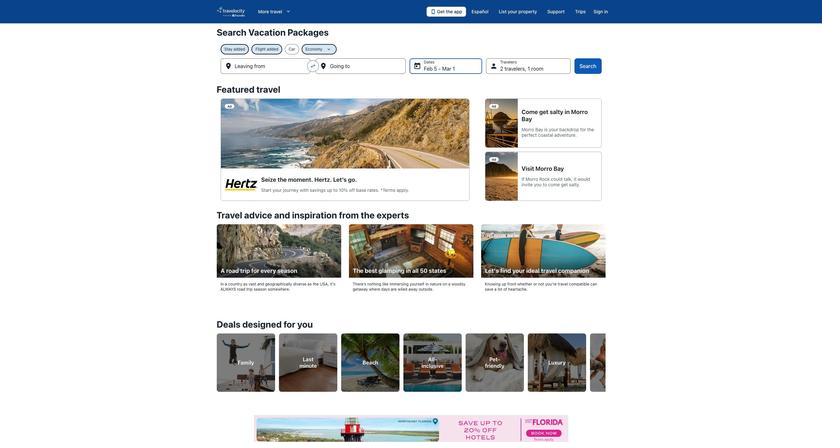 Task type: vqa. For each thing, say whether or not it's contained in the screenshot.
1st Opens in a new window icon
no



Task type: describe. For each thing, give the bounding box(es) containing it.
next image
[[602, 357, 610, 365]]

previous image
[[213, 357, 221, 365]]

download the app button image
[[431, 9, 436, 14]]

travel advice and inspiration from the experts region
[[213, 206, 610, 304]]

featured travel region
[[213, 80, 610, 206]]



Task type: locate. For each thing, give the bounding box(es) containing it.
travelocity logo image
[[217, 6, 245, 17]]

swap origin and destination values image
[[310, 63, 316, 69]]

main content
[[0, 23, 823, 442]]



